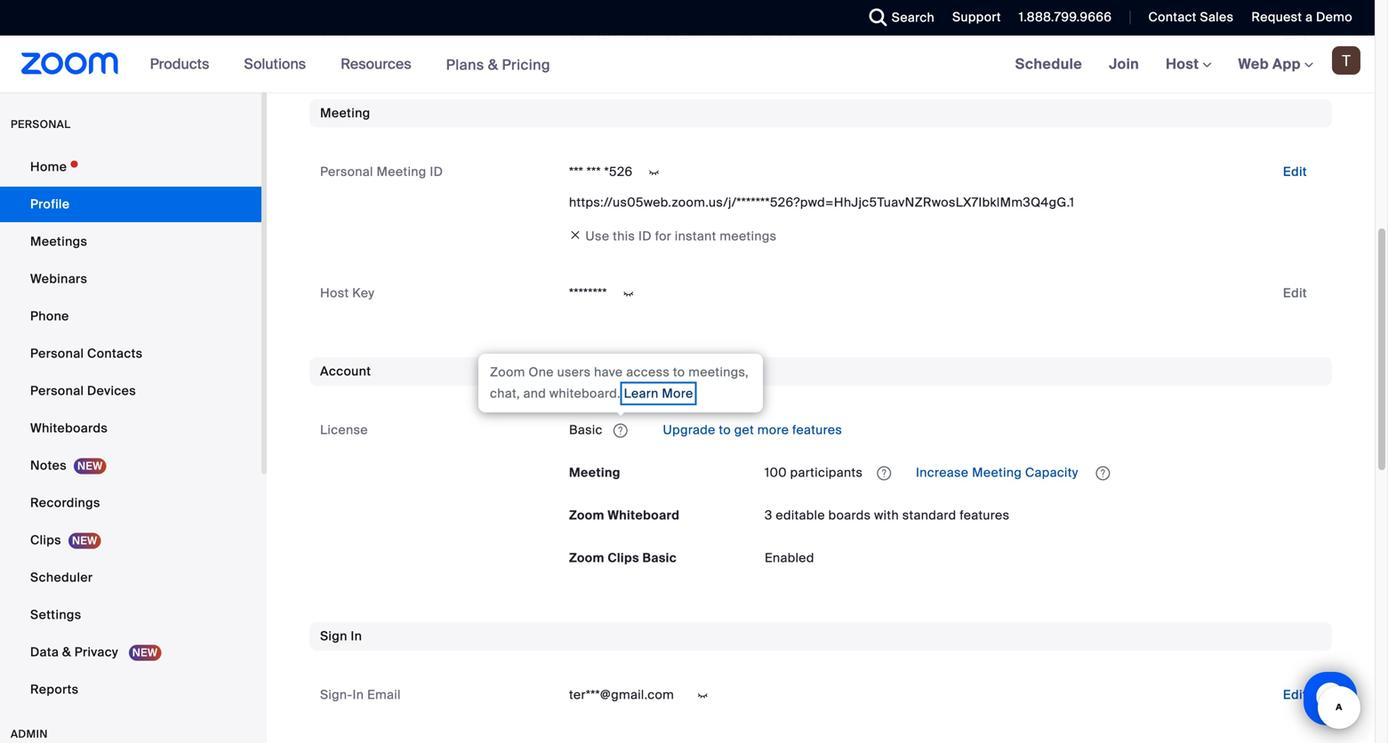 Task type: describe. For each thing, give the bounding box(es) containing it.
one
[[529, 364, 554, 381]]

hour
[[614, 27, 642, 43]]

learn more about your meeting license image
[[872, 466, 897, 482]]

zoom for zoom clips basic
[[569, 550, 605, 567]]

phone link
[[0, 299, 261, 334]]

id for meeting
[[430, 164, 443, 180]]

& for plans
[[488, 55, 498, 74]]

in for sign
[[351, 628, 362, 645]]

3
[[765, 507, 773, 524]]

host button
[[1166, 55, 1212, 73]]

products button
[[150, 36, 217, 93]]

increase meeting capacity
[[913, 465, 1082, 481]]

request a demo
[[1252, 9, 1353, 25]]

banner containing products
[[0, 36, 1375, 94]]

personal for personal meeting id
[[320, 164, 373, 180]]

meetings,
[[689, 364, 749, 381]]

pm)
[[778, 27, 801, 43]]

profile picture image
[[1332, 46, 1361, 75]]

edit button for personal meeting id
[[1269, 158, 1322, 186]]

web app
[[1239, 55, 1301, 73]]

basic inside application
[[569, 422, 603, 438]]

to inside zoom one users have access to meetings, chat, and whiteboard.
[[673, 364, 685, 381]]

have
[[594, 364, 623, 381]]

learn more
[[624, 386, 693, 402]]

zoom clips basic
[[569, 550, 677, 567]]

whiteboards link
[[0, 411, 261, 447]]

data & privacy link
[[0, 635, 261, 671]]

host key
[[320, 285, 375, 302]]

reports
[[30, 682, 79, 698]]

1 vertical spatial clips
[[608, 550, 639, 567]]

upgrade to get more features link
[[660, 422, 842, 438]]

zoom logo image
[[21, 52, 119, 75]]

home link
[[0, 149, 261, 185]]

edit button for sign-in email
[[1269, 681, 1322, 710]]

solutions button
[[244, 36, 314, 93]]

contact
[[1149, 9, 1197, 25]]

admin
[[11, 728, 48, 741]]

standard
[[903, 507, 957, 524]]

product information navigation
[[137, 36, 564, 94]]

editable
[[776, 507, 825, 524]]

host for host key
[[320, 285, 349, 302]]

contact sales
[[1149, 9, 1234, 25]]

(example:
[[675, 27, 735, 43]]

contacts
[[87, 346, 143, 362]]

increase meeting capacity link
[[913, 465, 1082, 481]]

web app button
[[1239, 55, 1314, 73]]

learn more about increasing meeting capacity image
[[1091, 466, 1116, 482]]

more
[[758, 422, 789, 438]]

personal meeting id
[[320, 164, 443, 180]]

********
[[569, 285, 607, 302]]

resources button
[[341, 36, 419, 93]]

3 editable boards with standard features
[[765, 507, 1010, 524]]

settings
[[30, 607, 81, 624]]

web
[[1239, 55, 1269, 73]]

search button
[[856, 0, 939, 36]]

account
[[320, 363, 371, 380]]

clips link
[[0, 523, 261, 559]]

features inside application
[[792, 422, 842, 438]]

learn more link
[[624, 386, 693, 402]]

personal devices link
[[0, 374, 261, 409]]

demo
[[1316, 9, 1353, 25]]

edit for sign-in email
[[1283, 687, 1307, 704]]

100
[[765, 465, 787, 481]]

& for data
[[62, 644, 71, 661]]

for
[[655, 228, 672, 245]]

schedule
[[1015, 55, 1083, 73]]

sign-in email
[[320, 687, 401, 704]]

settings link
[[0, 598, 261, 633]]

reports link
[[0, 672, 261, 708]]

ter***@gmail.com
[[569, 687, 674, 704]]

meetings
[[30, 233, 87, 250]]

license
[[320, 422, 368, 438]]

support
[[953, 9, 1001, 25]]

devices
[[87, 383, 136, 399]]

1 vertical spatial features
[[960, 507, 1010, 524]]

*** *** *526
[[569, 164, 633, 180]]

resources
[[341, 55, 411, 73]]

recordings link
[[0, 486, 261, 521]]

personal contacts link
[[0, 336, 261, 372]]

02:00
[[738, 27, 775, 43]]

personal for personal contacts
[[30, 346, 84, 362]]

join link
[[1096, 36, 1153, 93]]

sales
[[1200, 9, 1234, 25]]

solutions
[[244, 55, 306, 73]]

privacy
[[75, 644, 118, 661]]

https://us05web.zoom.us/j/*******526?pwd=hhjjc5tuavnzrwoslx7ibklmm3q4gg.1
[[569, 194, 1075, 211]]

personal menu menu
[[0, 149, 261, 710]]

webinars
[[30, 271, 87, 287]]

id for this
[[639, 228, 652, 245]]

show host key image
[[614, 286, 643, 302]]



Task type: locate. For each thing, give the bounding box(es) containing it.
products
[[150, 55, 209, 73]]

boards
[[829, 507, 871, 524]]

clips
[[30, 532, 61, 549], [608, 550, 639, 567]]

features up 100 participants
[[792, 422, 842, 438]]

0 vertical spatial application
[[569, 416, 1322, 445]]

basic down whiteboard
[[643, 550, 677, 567]]

&
[[488, 55, 498, 74], [62, 644, 71, 661]]

time format
[[320, 27, 396, 43]]

use left 'this'
[[586, 228, 610, 245]]

1 vertical spatial basic
[[643, 550, 677, 567]]

1 vertical spatial application
[[765, 459, 1322, 487]]

1 *** from the left
[[569, 164, 584, 180]]

3 edit from the top
[[1283, 285, 1307, 302]]

zoom up zoom clips basic
[[569, 507, 605, 524]]

in for sign-
[[353, 687, 364, 704]]

clips inside the clips link
[[30, 532, 61, 549]]

1 edit from the top
[[1283, 27, 1307, 43]]

1 vertical spatial host
[[320, 285, 349, 302]]

email
[[367, 687, 401, 704]]

edit for personal meeting id
[[1283, 164, 1307, 180]]

plans & pricing link
[[446, 55, 550, 74], [446, 55, 550, 74]]

1 vertical spatial personal
[[30, 346, 84, 362]]

1 vertical spatial id
[[639, 228, 652, 245]]

sign in
[[320, 628, 362, 645]]

request a demo link
[[1238, 0, 1375, 36], [1252, 9, 1353, 25]]

zoom up chat,
[[490, 364, 525, 381]]

0 horizontal spatial to
[[673, 364, 685, 381]]

profile link
[[0, 187, 261, 222]]

host left the key
[[320, 285, 349, 302]]

features
[[792, 422, 842, 438], [960, 507, 1010, 524]]

search
[[892, 9, 935, 26]]

0 vertical spatial features
[[792, 422, 842, 438]]

key
[[352, 285, 375, 302]]

0 horizontal spatial id
[[430, 164, 443, 180]]

enabled
[[765, 550, 815, 567]]

meeting
[[320, 105, 370, 121], [377, 164, 427, 180], [569, 465, 621, 481], [972, 465, 1022, 481]]

home
[[30, 159, 67, 175]]

access
[[626, 364, 670, 381]]

2 *** from the left
[[587, 164, 601, 180]]

1 vertical spatial to
[[719, 422, 731, 438]]

0 vertical spatial in
[[351, 628, 362, 645]]

data
[[30, 644, 59, 661]]

0 vertical spatial personal
[[320, 164, 373, 180]]

data & privacy
[[30, 644, 122, 661]]

1 vertical spatial &
[[62, 644, 71, 661]]

0 horizontal spatial clips
[[30, 532, 61, 549]]

& right data
[[62, 644, 71, 661]]

0 vertical spatial id
[[430, 164, 443, 180]]

users
[[557, 364, 591, 381]]

chat,
[[490, 386, 520, 402]]

edit button
[[1269, 21, 1322, 49], [1269, 158, 1322, 186], [1269, 279, 1322, 308], [1269, 681, 1322, 710]]

notes
[[30, 458, 67, 474]]

whiteboard.
[[550, 386, 621, 402]]

1 horizontal spatial clips
[[608, 550, 639, 567]]

application
[[569, 416, 1322, 445], [765, 459, 1322, 487]]

use left 12-
[[569, 27, 593, 43]]

1 vertical spatial zoom
[[569, 507, 605, 524]]

2 edit from the top
[[1283, 164, 1307, 180]]

4 edit from the top
[[1283, 687, 1307, 704]]

basic left learn more about your license type icon
[[569, 422, 603, 438]]

zoom inside zoom one users have access to meetings, chat, and whiteboard.
[[490, 364, 525, 381]]

use this id for instant meetings
[[586, 228, 777, 245]]

clips down zoom whiteboard
[[608, 550, 639, 567]]

2 vertical spatial zoom
[[569, 550, 605, 567]]

in
[[351, 628, 362, 645], [353, 687, 364, 704]]

whiteboard
[[608, 507, 680, 524]]

1 horizontal spatial features
[[960, 507, 1010, 524]]

upgrade
[[663, 422, 716, 438]]

0 horizontal spatial ***
[[569, 164, 584, 180]]

1 horizontal spatial ***
[[587, 164, 601, 180]]

meetings
[[720, 228, 777, 245]]

use for use 12-hour time (example: 02:00 pm)
[[569, 27, 593, 43]]

sign-
[[320, 687, 353, 704]]

personal devices
[[30, 383, 136, 399]]

time
[[320, 27, 350, 43]]

increase
[[916, 465, 969, 481]]

& inside data & privacy link
[[62, 644, 71, 661]]

in right sign at bottom
[[351, 628, 362, 645]]

application containing basic
[[569, 416, 1322, 445]]

show personal meeting id image
[[640, 165, 668, 181]]

features down the increase meeting capacity
[[960, 507, 1010, 524]]

personal for personal devices
[[30, 383, 84, 399]]

scheduler
[[30, 570, 93, 586]]

1 vertical spatial in
[[353, 687, 364, 704]]

more
[[662, 386, 693, 402]]

edit for time format
[[1283, 27, 1307, 43]]

capacity
[[1025, 465, 1079, 481]]

use 12-hour time (example: 02:00 pm)
[[569, 27, 801, 43]]

profile
[[30, 196, 70, 213]]

id
[[430, 164, 443, 180], [639, 228, 652, 245]]

join
[[1109, 55, 1140, 73]]

1 horizontal spatial basic
[[643, 550, 677, 567]]

***
[[569, 164, 584, 180], [587, 164, 601, 180]]

100 participants
[[765, 465, 863, 481]]

0 horizontal spatial &
[[62, 644, 71, 661]]

edit button for time format
[[1269, 21, 1322, 49]]

1.888.799.9666
[[1019, 9, 1112, 25]]

0 vertical spatial &
[[488, 55, 498, 74]]

2 vertical spatial personal
[[30, 383, 84, 399]]

notes link
[[0, 448, 261, 484]]

a
[[1306, 9, 1313, 25]]

whiteboards
[[30, 420, 108, 437]]

format
[[353, 27, 396, 43]]

1 edit button from the top
[[1269, 21, 1322, 49]]

0 vertical spatial to
[[673, 364, 685, 381]]

banner
[[0, 36, 1375, 94]]

0 horizontal spatial basic
[[569, 422, 603, 438]]

1 horizontal spatial to
[[719, 422, 731, 438]]

personal contacts
[[30, 346, 143, 362]]

to
[[673, 364, 685, 381], [719, 422, 731, 438]]

1 horizontal spatial id
[[639, 228, 652, 245]]

instant
[[675, 228, 717, 245]]

0 vertical spatial zoom
[[490, 364, 525, 381]]

use for use this id for instant meetings
[[586, 228, 610, 245]]

zoom one users have access to meetings, chat, and whiteboard. learn more tooltip
[[479, 354, 763, 417]]

participants
[[790, 465, 863, 481]]

get
[[734, 422, 754, 438]]

& inside product information navigation
[[488, 55, 498, 74]]

personal
[[11, 117, 71, 131]]

0 horizontal spatial host
[[320, 285, 349, 302]]

clips up scheduler
[[30, 532, 61, 549]]

host for host
[[1166, 55, 1203, 73]]

request
[[1252, 9, 1303, 25]]

this
[[613, 228, 635, 245]]

to up more at the bottom left of page
[[673, 364, 685, 381]]

time
[[645, 27, 672, 43]]

4 edit button from the top
[[1269, 681, 1322, 710]]

12-
[[597, 27, 614, 43]]

zoom for zoom whiteboard
[[569, 507, 605, 524]]

0 vertical spatial clips
[[30, 532, 61, 549]]

plans
[[446, 55, 484, 74]]

zoom down zoom whiteboard
[[569, 550, 605, 567]]

plans & pricing
[[446, 55, 550, 74]]

learn
[[624, 386, 659, 402]]

*526
[[604, 164, 633, 180]]

meetings navigation
[[1002, 36, 1375, 94]]

0 vertical spatial host
[[1166, 55, 1203, 73]]

0 vertical spatial use
[[569, 27, 593, 43]]

1 vertical spatial use
[[586, 228, 610, 245]]

0 horizontal spatial features
[[792, 422, 842, 438]]

1 horizontal spatial host
[[1166, 55, 1203, 73]]

basic
[[569, 422, 603, 438], [643, 550, 677, 567]]

host down contact sales
[[1166, 55, 1203, 73]]

3 edit button from the top
[[1269, 279, 1322, 308]]

scheduler link
[[0, 560, 261, 596]]

2 edit button from the top
[[1269, 158, 1322, 186]]

& right plans
[[488, 55, 498, 74]]

0 vertical spatial basic
[[569, 422, 603, 438]]

to left get
[[719, 422, 731, 438]]

with
[[874, 507, 899, 524]]

personal
[[320, 164, 373, 180], [30, 346, 84, 362], [30, 383, 84, 399]]

app
[[1273, 55, 1301, 73]]

learn more about your license type image
[[612, 425, 630, 437]]

phone
[[30, 308, 69, 325]]

application containing 100 participants
[[765, 459, 1322, 487]]

in left email
[[353, 687, 364, 704]]

host inside meetings navigation
[[1166, 55, 1203, 73]]

sign
[[320, 628, 348, 645]]

zoom for zoom one users have access to meetings, chat, and whiteboard.
[[490, 364, 525, 381]]

webinars link
[[0, 261, 261, 297]]

1 horizontal spatial &
[[488, 55, 498, 74]]



Task type: vqa. For each thing, say whether or not it's contained in the screenshot.
for
yes



